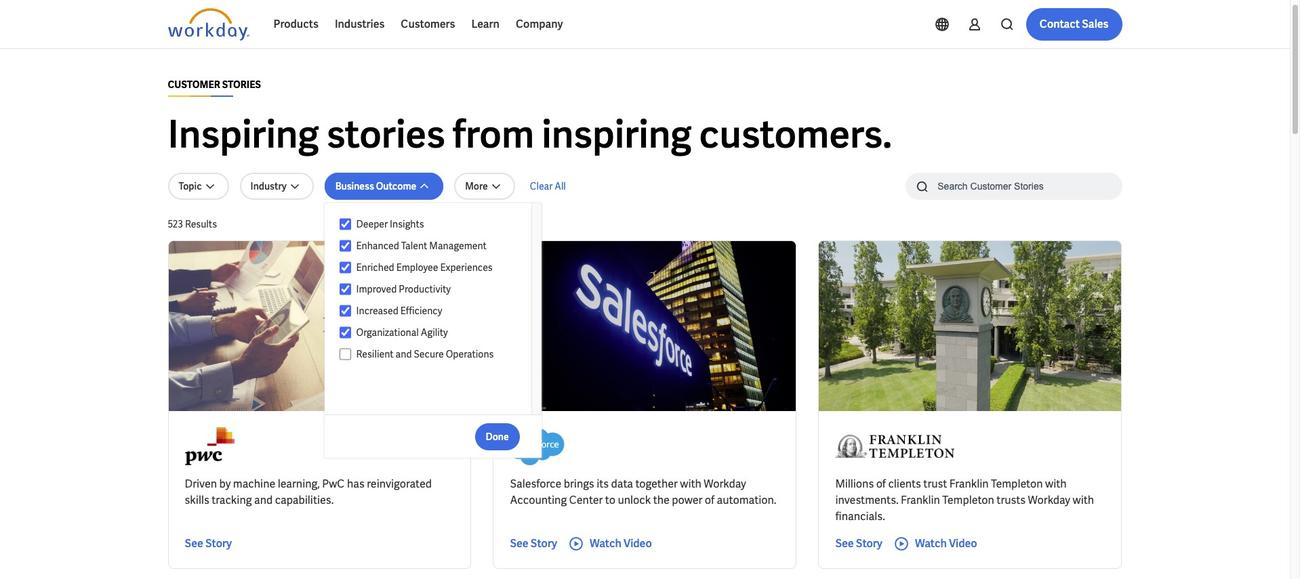 Task type: vqa. For each thing, say whether or not it's contained in the screenshot.
Sourcing
no



Task type: locate. For each thing, give the bounding box(es) containing it.
salesforce.com image
[[510, 428, 565, 466]]

reinvigorated
[[367, 478, 432, 492]]

with inside salesforce brings its data together with workday accounting center to unlock the power of automation.
[[680, 478, 702, 492]]

productivity
[[399, 284, 451, 296]]

secure
[[414, 349, 444, 361]]

templeton
[[992, 478, 1044, 492], [943, 494, 995, 508]]

salesforce brings its data together with workday accounting center to unlock the power of automation.
[[510, 478, 777, 508]]

organizational agility
[[356, 327, 448, 339]]

see story down financials.
[[836, 537, 883, 551]]

0 horizontal spatial watch
[[590, 537, 622, 551]]

see story link down the skills
[[185, 537, 232, 553]]

of
[[877, 478, 887, 492], [705, 494, 715, 508]]

insights
[[390, 218, 424, 231]]

trust
[[924, 478, 948, 492]]

and down machine
[[254, 494, 273, 508]]

0 horizontal spatial with
[[680, 478, 702, 492]]

accounting
[[510, 494, 567, 508]]

center
[[570, 494, 603, 508]]

pricewaterhousecoopers global licensing services corporation (pwc) image
[[185, 428, 235, 466]]

3 see story link from the left
[[836, 537, 883, 553]]

of inside millions of clients trust franklin templeton with investments. franklin templeton trusts workday with financials.
[[877, 478, 887, 492]]

Search Customer Stories text field
[[930, 174, 1096, 198]]

improved
[[356, 284, 397, 296]]

done
[[486, 431, 509, 443]]

1 horizontal spatial and
[[396, 349, 412, 361]]

brings
[[564, 478, 595, 492]]

contact sales
[[1040, 17, 1109, 31]]

watch video link down millions of clients trust franklin templeton with investments. franklin templeton trusts workday with financials. on the right bottom
[[894, 537, 978, 553]]

templeton up trusts
[[992, 478, 1044, 492]]

salesforce
[[510, 478, 562, 492]]

workday up 'automation.'
[[704, 478, 747, 492]]

see story for millions of clients trust franklin templeton with investments. franklin templeton trusts workday with financials.
[[836, 537, 883, 551]]

resilient and secure operations
[[356, 349, 494, 361]]

story for salesforce brings its data together with workday accounting center to unlock the power of automation.
[[531, 537, 558, 551]]

customer stories
[[168, 79, 261, 91]]

of up investments.
[[877, 478, 887, 492]]

2 see from the left
[[510, 537, 529, 551]]

1 horizontal spatial see story link
[[510, 537, 558, 553]]

2 watch from the left
[[916, 537, 947, 551]]

0 horizontal spatial of
[[705, 494, 715, 508]]

2 story from the left
[[531, 537, 558, 551]]

learning,
[[278, 478, 320, 492]]

1 horizontal spatial watch
[[916, 537, 947, 551]]

watch video link for franklin
[[894, 537, 978, 553]]

industry
[[251, 180, 287, 193]]

2 horizontal spatial see
[[836, 537, 854, 551]]

1 watch video from the left
[[590, 537, 652, 551]]

company
[[516, 17, 563, 31]]

see story link for salesforce brings its data together with workday accounting center to unlock the power of automation.
[[510, 537, 558, 553]]

2 watch video from the left
[[916, 537, 978, 551]]

industries button
[[327, 8, 393, 41]]

1 see story from the left
[[185, 537, 232, 551]]

3 see story from the left
[[836, 537, 883, 551]]

2 horizontal spatial see story link
[[836, 537, 883, 553]]

and inside driven by machine learning, pwc has reinvigorated skills tracking and capabilities.
[[254, 494, 273, 508]]

video down millions of clients trust franklin templeton with investments. franklin templeton trusts workday with financials. on the right bottom
[[950, 537, 978, 551]]

increased efficiency
[[356, 305, 443, 317]]

watch for center
[[590, 537, 622, 551]]

watch video
[[590, 537, 652, 551], [916, 537, 978, 551]]

story down financials.
[[857, 537, 883, 551]]

franklin right trust
[[950, 478, 989, 492]]

story down accounting
[[531, 537, 558, 551]]

see down accounting
[[510, 537, 529, 551]]

None checkbox
[[340, 218, 351, 231], [340, 262, 351, 274], [340, 305, 351, 317], [340, 349, 351, 361], [340, 218, 351, 231], [340, 262, 351, 274], [340, 305, 351, 317], [340, 349, 351, 361]]

watch for franklin
[[916, 537, 947, 551]]

2 horizontal spatial with
[[1073, 494, 1095, 508]]

watch video down the to
[[590, 537, 652, 551]]

1 see from the left
[[185, 537, 203, 551]]

see
[[185, 537, 203, 551], [510, 537, 529, 551], [836, 537, 854, 551]]

0 horizontal spatial story
[[205, 537, 232, 551]]

see down the skills
[[185, 537, 203, 551]]

topic
[[179, 180, 202, 193]]

driven by machine learning, pwc has reinvigorated skills tracking and capabilities.
[[185, 478, 432, 508]]

0 vertical spatial templeton
[[992, 478, 1044, 492]]

video for templeton
[[950, 537, 978, 551]]

story
[[205, 537, 232, 551], [531, 537, 558, 551], [857, 537, 883, 551]]

millions
[[836, 478, 874, 492]]

1 horizontal spatial see
[[510, 537, 529, 551]]

0 horizontal spatial see
[[185, 537, 203, 551]]

1 horizontal spatial franklin
[[950, 478, 989, 492]]

of inside salesforce brings its data together with workday accounting center to unlock the power of automation.
[[705, 494, 715, 508]]

2 see story from the left
[[510, 537, 558, 551]]

watch down the to
[[590, 537, 622, 551]]

customers button
[[393, 8, 464, 41]]

clear all button
[[526, 173, 570, 200]]

and
[[396, 349, 412, 361], [254, 494, 273, 508]]

0 horizontal spatial and
[[254, 494, 273, 508]]

operations
[[446, 349, 494, 361]]

0 horizontal spatial watch video link
[[568, 537, 652, 553]]

watch video for templeton
[[916, 537, 978, 551]]

2 see story link from the left
[[510, 537, 558, 553]]

2 watch video link from the left
[[894, 537, 978, 553]]

see story for salesforce brings its data together with workday accounting center to unlock the power of automation.
[[510, 537, 558, 551]]

of right power
[[705, 494, 715, 508]]

workday right trusts
[[1029, 494, 1071, 508]]

improved productivity link
[[351, 281, 519, 298]]

video for to
[[624, 537, 652, 551]]

1 horizontal spatial story
[[531, 537, 558, 551]]

1 vertical spatial franklin
[[901, 494, 941, 508]]

customers
[[401, 17, 455, 31]]

1 watch video link from the left
[[568, 537, 652, 553]]

watch
[[590, 537, 622, 551], [916, 537, 947, 551]]

0 horizontal spatial video
[[624, 537, 652, 551]]

see story link down accounting
[[510, 537, 558, 553]]

0 horizontal spatial see story link
[[185, 537, 232, 553]]

enhanced talent management
[[356, 240, 487, 252]]

1 horizontal spatial workday
[[1029, 494, 1071, 508]]

0 horizontal spatial workday
[[704, 478, 747, 492]]

0 vertical spatial franklin
[[950, 478, 989, 492]]

2 video from the left
[[950, 537, 978, 551]]

0 vertical spatial and
[[396, 349, 412, 361]]

1 vertical spatial and
[[254, 494, 273, 508]]

templeton down trust
[[943, 494, 995, 508]]

from
[[453, 110, 535, 159]]

products
[[274, 17, 319, 31]]

video down unlock at the bottom of page
[[624, 537, 652, 551]]

3 see from the left
[[836, 537, 854, 551]]

together
[[636, 478, 678, 492]]

2 horizontal spatial story
[[857, 537, 883, 551]]

watch video link down the to
[[568, 537, 652, 553]]

1 horizontal spatial watch video link
[[894, 537, 978, 553]]

with
[[680, 478, 702, 492], [1046, 478, 1067, 492], [1073, 494, 1095, 508]]

see down financials.
[[836, 537, 854, 551]]

0 vertical spatial workday
[[704, 478, 747, 492]]

1 watch from the left
[[590, 537, 622, 551]]

story down tracking
[[205, 537, 232, 551]]

story for millions of clients trust franklin templeton with investments. franklin templeton trusts workday with financials.
[[857, 537, 883, 551]]

None checkbox
[[340, 240, 351, 252], [340, 284, 351, 296], [340, 327, 351, 339], [340, 240, 351, 252], [340, 284, 351, 296], [340, 327, 351, 339]]

1 horizontal spatial of
[[877, 478, 887, 492]]

see story down accounting
[[510, 537, 558, 551]]

1 vertical spatial workday
[[1029, 494, 1071, 508]]

millions of clients trust franklin templeton with investments. franklin templeton trusts workday with financials.
[[836, 478, 1095, 524]]

1 horizontal spatial video
[[950, 537, 978, 551]]

capabilities.
[[275, 494, 334, 508]]

watch video down millions of clients trust franklin templeton with investments. franklin templeton trusts workday with financials. on the right bottom
[[916, 537, 978, 551]]

franklin down trust
[[901, 494, 941, 508]]

watch down millions of clients trust franklin templeton with investments. franklin templeton trusts workday with financials. on the right bottom
[[916, 537, 947, 551]]

0 horizontal spatial watch video
[[590, 537, 652, 551]]

see story link down financials.
[[836, 537, 883, 553]]

franklin
[[950, 478, 989, 492], [901, 494, 941, 508]]

see story down the skills
[[185, 537, 232, 551]]

efficiency
[[401, 305, 443, 317]]

see story link
[[185, 537, 232, 553], [510, 537, 558, 553], [836, 537, 883, 553]]

employee
[[397, 262, 439, 274]]

2 horizontal spatial see story
[[836, 537, 883, 551]]

and down the organizational agility at the left bottom of page
[[396, 349, 412, 361]]

increased
[[356, 305, 399, 317]]

video
[[624, 537, 652, 551], [950, 537, 978, 551]]

1 video from the left
[[624, 537, 652, 551]]

1 horizontal spatial see story
[[510, 537, 558, 551]]

0 horizontal spatial see story
[[185, 537, 232, 551]]

see story
[[185, 537, 232, 551], [510, 537, 558, 551], [836, 537, 883, 551]]

workday
[[704, 478, 747, 492], [1029, 494, 1071, 508]]

watch video link for center
[[568, 537, 652, 553]]

1 horizontal spatial watch video
[[916, 537, 978, 551]]

industries
[[335, 17, 385, 31]]

3 story from the left
[[857, 537, 883, 551]]

1 vertical spatial of
[[705, 494, 715, 508]]

enhanced
[[356, 240, 399, 252]]

see story link for millions of clients trust franklin templeton with investments. franklin templeton trusts workday with financials.
[[836, 537, 883, 553]]

0 vertical spatial of
[[877, 478, 887, 492]]

watch video link
[[568, 537, 652, 553], [894, 537, 978, 553]]

1 horizontal spatial with
[[1046, 478, 1067, 492]]

customers.
[[700, 110, 893, 159]]



Task type: describe. For each thing, give the bounding box(es) containing it.
business outcome button
[[325, 173, 444, 200]]

1 story from the left
[[205, 537, 232, 551]]

done button
[[475, 424, 520, 451]]

deeper
[[356, 218, 388, 231]]

tracking
[[212, 494, 252, 508]]

learn button
[[464, 8, 508, 41]]

organizational agility link
[[351, 325, 519, 341]]

enhanced talent management link
[[351, 238, 519, 254]]

talent
[[401, 240, 428, 252]]

its
[[597, 478, 609, 492]]

0 horizontal spatial franklin
[[901, 494, 941, 508]]

improved productivity
[[356, 284, 451, 296]]

go to the homepage image
[[168, 8, 249, 41]]

inspiring
[[168, 110, 319, 159]]

inspiring stories from inspiring customers.
[[168, 110, 893, 159]]

stories
[[222, 79, 261, 91]]

enriched employee experiences
[[356, 262, 493, 274]]

clients
[[889, 478, 922, 492]]

all
[[555, 180, 566, 193]]

523
[[168, 218, 183, 231]]

deeper insights link
[[351, 216, 519, 233]]

trusts
[[997, 494, 1026, 508]]

franklin templeton companies, llc image
[[836, 428, 955, 466]]

management
[[430, 240, 487, 252]]

clear
[[530, 180, 553, 193]]

enriched employee experiences link
[[351, 260, 519, 276]]

contact
[[1040, 17, 1081, 31]]

organizational
[[356, 327, 419, 339]]

1 vertical spatial templeton
[[943, 494, 995, 508]]

contact sales link
[[1027, 8, 1123, 41]]

learn
[[472, 17, 500, 31]]

financials.
[[836, 510, 886, 524]]

business outcome
[[336, 180, 417, 193]]

more button
[[455, 173, 515, 200]]

automation.
[[717, 494, 777, 508]]

outcome
[[376, 180, 417, 193]]

the
[[654, 494, 670, 508]]

unlock
[[618, 494, 651, 508]]

workday inside salesforce brings its data together with workday accounting center to unlock the power of automation.
[[704, 478, 747, 492]]

sales
[[1083, 17, 1109, 31]]

products button
[[266, 8, 327, 41]]

enriched
[[356, 262, 395, 274]]

inspiring
[[542, 110, 692, 159]]

watch video for to
[[590, 537, 652, 551]]

power
[[672, 494, 703, 508]]

machine
[[233, 478, 276, 492]]

has
[[347, 478, 365, 492]]

topic button
[[168, 173, 229, 200]]

driven
[[185, 478, 217, 492]]

increased efficiency link
[[351, 303, 519, 319]]

by
[[219, 478, 231, 492]]

results
[[185, 218, 217, 231]]

1 see story link from the left
[[185, 537, 232, 553]]

investments.
[[836, 494, 899, 508]]

data
[[612, 478, 634, 492]]

deeper insights
[[356, 218, 424, 231]]

see for millions of clients trust franklin templeton with investments. franklin templeton trusts workday with financials.
[[836, 537, 854, 551]]

to
[[606, 494, 616, 508]]

company button
[[508, 8, 571, 41]]

see for salesforce brings its data together with workday accounting center to unlock the power of automation.
[[510, 537, 529, 551]]

experiences
[[441, 262, 493, 274]]

business
[[336, 180, 374, 193]]

clear all
[[530, 180, 566, 193]]

resilient and secure operations link
[[351, 347, 519, 363]]

more
[[465, 180, 488, 193]]

resilient
[[356, 349, 394, 361]]

workday inside millions of clients trust franklin templeton with investments. franklin templeton trusts workday with financials.
[[1029, 494, 1071, 508]]

customer
[[168, 79, 220, 91]]

skills
[[185, 494, 209, 508]]

industry button
[[240, 173, 314, 200]]

agility
[[421, 327, 448, 339]]

pwc
[[322, 478, 345, 492]]



